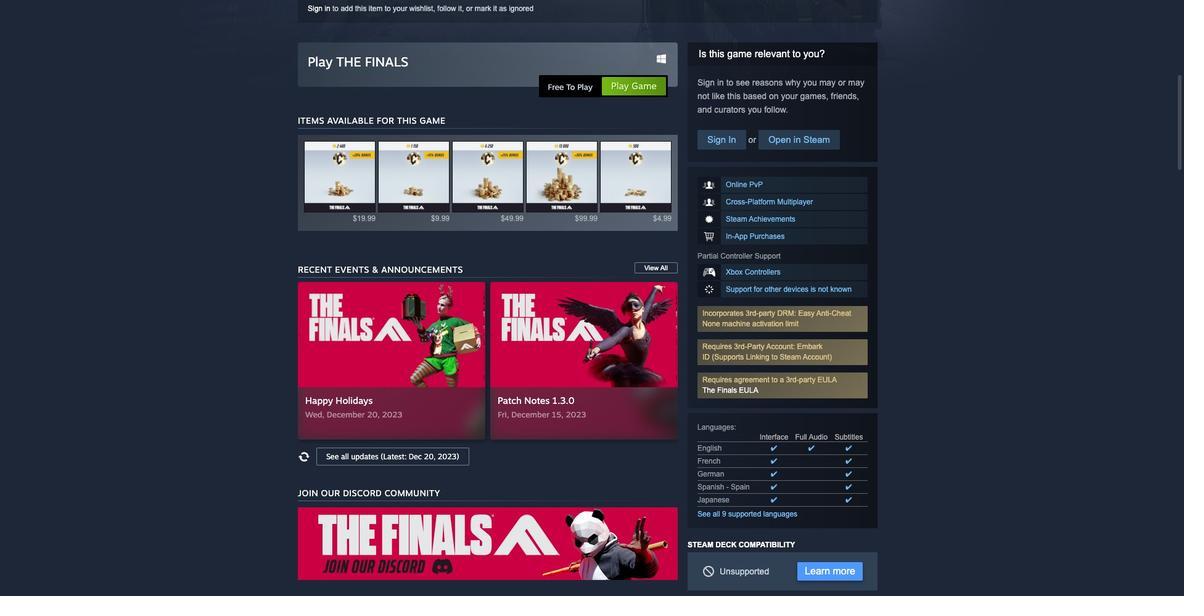 Task type: vqa. For each thing, say whether or not it's contained in the screenshot.
the bottom Movies
no



Task type: locate. For each thing, give the bounding box(es) containing it.
december down happy holidays
[[327, 410, 365, 420]]

languages
[[763, 511, 798, 519]]

may
[[819, 78, 836, 88], [848, 78, 865, 88]]

0 vertical spatial eula
[[818, 376, 837, 385]]

1 horizontal spatial all
[[713, 511, 720, 519]]

steam right open at the right top
[[803, 134, 830, 145]]

(latest:
[[381, 453, 407, 462]]

fri,
[[498, 410, 509, 420]]

or right the in
[[746, 135, 759, 145]]

learn more link
[[798, 563, 863, 582]]

1 horizontal spatial game
[[727, 49, 752, 59]]

1 requires from the top
[[702, 343, 732, 352]]

support
[[755, 252, 781, 261], [726, 286, 752, 294]]

2 vertical spatial in
[[794, 134, 801, 145]]

1 vertical spatial available
[[469, 176, 506, 187]]

0 horizontal spatial or
[[466, 4, 473, 13]]

1 horizontal spatial see
[[698, 511, 711, 519]]

1 vertical spatial see
[[698, 511, 711, 519]]

in up like
[[717, 78, 724, 88]]

wishlist,
[[409, 4, 435, 13]]

1 horizontal spatial 2023
[[566, 410, 586, 420]]

3rd- inside "requires 3rd-party account: embark id (supports linking to steam account)"
[[734, 343, 747, 352]]

to left see
[[726, 78, 734, 88]]

support up controllers on the top of page
[[755, 252, 781, 261]]

none
[[702, 320, 720, 329]]

full
[[795, 434, 807, 442]]

community
[[385, 488, 440, 499]]

1 horizontal spatial december
[[511, 410, 550, 420]]

0 vertical spatial available
[[327, 115, 374, 126]]

3rd- inside incorporates 3rd-party drm: easy anti-cheat none machine activation limit
[[746, 310, 759, 318]]

shop
[[445, 176, 467, 187]]

your inside sign in to see reasons why you may or may not like this based on your games, friends, and curators you follow.
[[781, 91, 798, 101]]

or inside sign in to see reasons why you may or may not like this based on your games, friends, and curators you follow.
[[838, 78, 846, 88]]

support down xbox
[[726, 286, 752, 294]]

the
[[702, 387, 715, 395]]

may up the games,
[[819, 78, 836, 88]]

to right "linking"
[[772, 353, 778, 362]]

support for other devices is not known
[[726, 286, 852, 294]]

1 vertical spatial sign
[[698, 78, 715, 88]]

see
[[326, 453, 339, 462], [698, 511, 711, 519]]

happy
[[305, 395, 333, 407]]

0 horizontal spatial not
[[698, 91, 710, 101]]

items available for this game
[[298, 115, 446, 126]]

2 requires from the top
[[702, 376, 732, 385]]

1 vertical spatial you
[[748, 105, 762, 115]]

may up friends,
[[848, 78, 865, 88]]

0 vertical spatial for
[[377, 115, 394, 126]]

party inside the requires agreement to a 3rd-party eula the finals eula
[[799, 376, 816, 385]]

discord
[[343, 488, 382, 499]]

2 vertical spatial 3rd-
[[786, 376, 799, 385]]

in left add
[[325, 4, 330, 13]]

steam down cross-
[[726, 215, 747, 224]]

this inside sign in to see reasons why you may or may not like this based on your games, friends, and curators you follow.
[[727, 91, 741, 101]]

1 vertical spatial eula
[[739, 387, 758, 395]]

available right shop
[[469, 176, 506, 187]]

requires inside the requires agreement to a 3rd-party eula the finals eula
[[702, 376, 732, 385]]

your down why
[[781, 91, 798, 101]]

or up friends,
[[838, 78, 846, 88]]

free
[[548, 82, 564, 92]]

join
[[298, 488, 318, 499]]

2023 up see all updates (latest: dec 20, 2023)
[[382, 410, 402, 420]]

to left add
[[332, 4, 339, 13]]

2023
[[382, 410, 402, 420], [566, 410, 586, 420]]

0 horizontal spatial in
[[325, 4, 330, 13]]

fri, december 15, 2023
[[498, 410, 586, 420]]

0 vertical spatial in
[[325, 4, 330, 13]]

0 horizontal spatial you
[[748, 105, 762, 115]]

december
[[327, 410, 365, 420], [511, 410, 550, 420]]

linking
[[746, 353, 770, 362]]

full audio
[[795, 434, 828, 442]]

20, down "holidays"
[[367, 410, 380, 420]]

1 2023 from the left
[[382, 410, 402, 420]]

updates
[[351, 453, 379, 462]]

1 horizontal spatial your
[[781, 91, 798, 101]]

sign for sign in to add this item to your wishlist, follow it, or mark it as ignored
[[308, 4, 323, 13]]

relevant
[[755, 49, 790, 59]]

your left wishlist,
[[393, 4, 407, 13]]

1 december from the left
[[327, 410, 365, 420]]

all
[[341, 453, 349, 462], [713, 511, 720, 519]]

games,
[[800, 91, 829, 101]]

1 vertical spatial not
[[818, 286, 828, 294]]

0 horizontal spatial support
[[726, 286, 752, 294]]

available inside 'link'
[[469, 176, 506, 187]]

in right open at the right top
[[794, 134, 801, 145]]

view all
[[644, 265, 668, 272]]

$4.99
[[653, 215, 672, 223]]

eula down "account)" on the bottom right of the page
[[818, 376, 837, 385]]

1 horizontal spatial for
[[754, 286, 763, 294]]

all left 9
[[713, 511, 720, 519]]

2 vertical spatial sign
[[707, 134, 726, 145]]

open in steam link
[[759, 130, 840, 150]]

xbox controllers link
[[698, 265, 868, 281]]

1 horizontal spatial in
[[717, 78, 724, 88]]

1.3.0
[[552, 395, 575, 407]]

japanese
[[698, 496, 730, 505]]

requires up id (supports
[[702, 343, 732, 352]]

1 vertical spatial support
[[726, 286, 752, 294]]

0 horizontal spatial party
[[759, 310, 775, 318]]

1 vertical spatial or
[[838, 78, 846, 88]]

to left a
[[772, 376, 778, 385]]

1 vertical spatial all
[[713, 511, 720, 519]]

steam down account: embark
[[780, 353, 801, 362]]

0 vertical spatial not
[[698, 91, 710, 101]]

0 horizontal spatial play
[[308, 54, 333, 70]]

sign up like
[[698, 78, 715, 88]]

eula
[[818, 376, 837, 385], [739, 387, 758, 395]]

see left updates
[[326, 453, 339, 462]]

in for sign in to see reasons why you may or may not like this based on your games, friends, and curators you follow.
[[717, 78, 724, 88]]

3rd- inside the requires agreement to a 3rd-party eula the finals eula
[[786, 376, 799, 385]]

all for updates
[[341, 453, 349, 462]]

party
[[759, 310, 775, 318], [799, 376, 816, 385]]

eula down agreement
[[739, 387, 758, 395]]

party down "account)" on the bottom right of the page
[[799, 376, 816, 385]]

0 vertical spatial all
[[341, 453, 349, 462]]

1 horizontal spatial available
[[469, 176, 506, 187]]

0 vertical spatial 20,
[[367, 410, 380, 420]]

sign inside sign in to see reasons why you may or may not like this based on your games, friends, and curators you follow.
[[698, 78, 715, 88]]

recent events & announcements
[[298, 265, 463, 275]]

requires inside "requires 3rd-party account: embark id (supports linking to steam account)"
[[702, 343, 732, 352]]

party up activation in the right bottom of the page
[[759, 310, 775, 318]]

your
[[393, 4, 407, 13], [781, 91, 798, 101]]

requires up the
[[702, 376, 732, 385]]

anti-
[[816, 310, 832, 318]]

0 vertical spatial you
[[803, 78, 817, 88]]

0 vertical spatial 3rd-
[[746, 310, 759, 318]]

partial controller support
[[698, 252, 781, 261]]

1 vertical spatial party
[[799, 376, 816, 385]]

✔
[[771, 445, 777, 453], [808, 445, 815, 453], [846, 445, 852, 453], [771, 458, 777, 466], [846, 458, 852, 466], [771, 471, 777, 479], [846, 471, 852, 479], [771, 484, 777, 492], [846, 484, 852, 492], [771, 496, 777, 505], [846, 496, 852, 505]]

0 vertical spatial sign
[[308, 4, 323, 13]]

2 vertical spatial or
[[746, 135, 759, 145]]

or right it,
[[466, 4, 473, 13]]

all left updates
[[341, 453, 349, 462]]

0 vertical spatial see
[[326, 453, 339, 462]]

sign for sign in to see reasons why you may or may not like this based on your games, friends, and curators you follow.
[[698, 78, 715, 88]]

id (supports
[[702, 353, 744, 362]]

0 horizontal spatial december
[[327, 410, 365, 420]]

3rd- right a
[[786, 376, 799, 385]]

party inside incorporates 3rd-party drm: easy anti-cheat none machine activation limit
[[759, 310, 775, 318]]

1 horizontal spatial 20,
[[424, 453, 436, 462]]

you down the based
[[748, 105, 762, 115]]

0 vertical spatial requires
[[702, 343, 732, 352]]

0 horizontal spatial 20,
[[367, 410, 380, 420]]

2 horizontal spatial play
[[611, 80, 629, 92]]

0 horizontal spatial see
[[326, 453, 339, 462]]

0 horizontal spatial your
[[393, 4, 407, 13]]

see down japanese
[[698, 511, 711, 519]]

1 vertical spatial your
[[781, 91, 798, 101]]

not up and
[[698, 91, 710, 101]]

why
[[785, 78, 801, 88]]

for down finals
[[377, 115, 394, 126]]

1 vertical spatial 3rd-
[[734, 343, 747, 352]]

finals
[[717, 387, 737, 395]]

2 horizontal spatial or
[[838, 78, 846, 88]]

other
[[765, 286, 781, 294]]

party
[[747, 343, 765, 352]]

sign left the in
[[707, 134, 726, 145]]

20, right dec
[[424, 453, 436, 462]]

audio
[[809, 434, 828, 442]]

for left other
[[754, 286, 763, 294]]

sign for sign in
[[707, 134, 726, 145]]

0 horizontal spatial game
[[420, 115, 446, 126]]

sign in
[[707, 134, 736, 145]]

pvp
[[749, 181, 763, 189]]

you up the games,
[[803, 78, 817, 88]]

2 december from the left
[[511, 410, 550, 420]]

follow
[[437, 4, 456, 13]]

december down patch notes 1.3.0
[[511, 410, 550, 420]]

announcements
[[381, 265, 463, 275]]

sign in to add this item to your wishlist, follow it, or mark it as ignored
[[308, 4, 534, 13]]

not right is
[[818, 286, 828, 294]]

play left game
[[611, 80, 629, 92]]

in for open in steam
[[794, 134, 801, 145]]

0 vertical spatial or
[[466, 4, 473, 13]]

2 2023 from the left
[[566, 410, 586, 420]]

easy
[[798, 310, 815, 318]]

play
[[308, 54, 333, 70], [611, 80, 629, 92], [577, 82, 593, 92]]

1 horizontal spatial may
[[848, 78, 865, 88]]

0 horizontal spatial may
[[819, 78, 836, 88]]

0 horizontal spatial all
[[341, 453, 349, 462]]

1 vertical spatial in
[[717, 78, 724, 88]]

sign in to see reasons why you may or may not like this based on your games, friends, and curators you follow.
[[698, 78, 865, 115]]

all for 9
[[713, 511, 720, 519]]

sign left add
[[308, 4, 323, 13]]

languages :
[[698, 424, 736, 432]]

activation
[[752, 320, 784, 329]]

1 horizontal spatial not
[[818, 286, 828, 294]]

3rd- up activation in the right bottom of the page
[[746, 310, 759, 318]]

play game link
[[601, 76, 667, 96]]

play right to
[[577, 82, 593, 92]]

cross-
[[726, 198, 748, 207]]

1 horizontal spatial party
[[799, 376, 816, 385]]

available right items
[[327, 115, 374, 126]]

0 vertical spatial party
[[759, 310, 775, 318]]

1 vertical spatial game
[[420, 115, 446, 126]]

online pvp
[[726, 181, 763, 189]]

play the finals
[[308, 54, 408, 70]]

2023 right 15,
[[566, 410, 586, 420]]

0 horizontal spatial available
[[327, 115, 374, 126]]

interface
[[760, 434, 788, 442]]

languages
[[698, 424, 734, 432]]

1 vertical spatial requires
[[702, 376, 732, 385]]

is
[[811, 286, 816, 294]]

1 vertical spatial for
[[754, 286, 763, 294]]

in inside sign in to see reasons why you may or may not like this based on your games, friends, and curators you follow.
[[717, 78, 724, 88]]

0 vertical spatial support
[[755, 252, 781, 261]]

play left the
[[308, 54, 333, 70]]

reasons
[[752, 78, 783, 88]]

2023 for patch notes 1.3.0
[[566, 410, 586, 420]]

december for notes
[[511, 410, 550, 420]]

0 horizontal spatial 2023
[[382, 410, 402, 420]]

holidays
[[336, 395, 373, 407]]

platform
[[748, 198, 775, 207]]

in
[[325, 4, 330, 13], [717, 78, 724, 88], [794, 134, 801, 145]]

2 horizontal spatial in
[[794, 134, 801, 145]]

3rd- up "linking"
[[734, 343, 747, 352]]

dec
[[409, 453, 422, 462]]

game
[[632, 80, 657, 92]]



Task type: describe. For each thing, give the bounding box(es) containing it.
to inside the requires agreement to a 3rd-party eula the finals eula
[[772, 376, 778, 385]]

0 horizontal spatial eula
[[739, 387, 758, 395]]

all
[[660, 265, 668, 272]]

0 vertical spatial game
[[727, 49, 752, 59]]

december for holidays
[[327, 410, 365, 420]]

1 horizontal spatial or
[[746, 135, 759, 145]]

to right item in the left of the page
[[385, 4, 391, 13]]

events
[[335, 265, 369, 275]]

1 may from the left
[[819, 78, 836, 88]]

spanish - spain
[[698, 484, 750, 492]]

shop available items link
[[298, 135, 678, 233]]

requires for requires agreement to a 3rd-party eula the finals eula
[[702, 376, 732, 385]]

open in steam
[[768, 134, 830, 145]]

$99.99
[[575, 215, 598, 223]]

wed, december 20, 2023
[[305, 410, 402, 420]]

see
[[736, 78, 750, 88]]

play for play the finals
[[308, 54, 333, 70]]

our
[[321, 488, 340, 499]]

english
[[698, 445, 722, 453]]

based
[[743, 91, 767, 101]]

available for shop
[[469, 176, 506, 187]]

and
[[698, 105, 712, 115]]

to left you? on the top right of page
[[793, 49, 801, 59]]

for inside support for other devices is not known link
[[754, 286, 763, 294]]

purchases
[[750, 233, 785, 241]]

account: embark
[[766, 343, 823, 352]]

1 horizontal spatial play
[[577, 82, 593, 92]]

3rd- for party
[[734, 343, 747, 352]]

9
[[722, 511, 726, 519]]

in-app purchases
[[726, 233, 785, 241]]

machine
[[722, 320, 750, 329]]

xbox
[[726, 268, 743, 277]]

devices
[[783, 286, 809, 294]]

requires for requires 3rd-party account: embark id (supports linking to steam account)
[[702, 343, 732, 352]]

subtitles
[[835, 434, 863, 442]]

join our discord community
[[298, 488, 440, 499]]

is this game relevant to you?
[[699, 49, 825, 59]]

to inside "requires 3rd-party account: embark id (supports linking to steam account)"
[[772, 353, 778, 362]]

1 vertical spatial 20,
[[424, 453, 436, 462]]

in for sign in to add this item to your wishlist, follow it, or mark it as ignored
[[325, 4, 330, 13]]

spanish
[[698, 484, 724, 492]]

achievements
[[749, 215, 795, 224]]

cheat
[[832, 310, 851, 318]]

cross-platform multiplayer
[[726, 198, 813, 207]]

1 horizontal spatial support
[[755, 252, 781, 261]]

0 vertical spatial your
[[393, 4, 407, 13]]

patch notes 1.3.0
[[498, 395, 575, 407]]

play game
[[611, 80, 657, 92]]

cross-platform multiplayer link
[[698, 194, 868, 210]]

not inside sign in to see reasons why you may or may not like this based on your games, friends, and curators you follow.
[[698, 91, 710, 101]]

shop available items
[[445, 176, 531, 187]]

learn more
[[805, 567, 855, 577]]

wed,
[[305, 410, 324, 420]]

in-
[[726, 233, 735, 241]]

xbox controllers
[[726, 268, 781, 277]]

on
[[769, 91, 779, 101]]

$19.99
[[353, 215, 376, 223]]

$9.99
[[431, 215, 450, 223]]

german
[[698, 471, 724, 479]]

item
[[369, 4, 383, 13]]

&
[[372, 265, 379, 275]]

steam achievements link
[[698, 212, 868, 228]]

steam deck compatibility
[[688, 541, 795, 550]]

mark
[[475, 4, 491, 13]]

play for play game
[[611, 80, 629, 92]]

app
[[735, 233, 748, 241]]

items
[[508, 176, 531, 187]]

3rd- for party
[[746, 310, 759, 318]]

friends,
[[831, 91, 859, 101]]

steam inside "requires 3rd-party account: embark id (supports linking to steam account)"
[[780, 353, 801, 362]]

as
[[499, 4, 507, 13]]

sign in link
[[308, 4, 330, 13]]

controller
[[721, 252, 753, 261]]

online pvp link
[[698, 177, 868, 193]]

items
[[298, 115, 324, 126]]

2 may from the left
[[848, 78, 865, 88]]

steam left deck
[[688, 541, 714, 550]]

requires 3rd-party account: embark id (supports linking to steam account)
[[702, 343, 832, 362]]

to
[[566, 82, 575, 92]]

happy holidays
[[305, 395, 373, 407]]

notes
[[524, 395, 550, 407]]

see for see all 9 supported languages
[[698, 511, 711, 519]]

requires agreement to a 3rd-party eula the finals eula
[[702, 376, 837, 395]]

view
[[644, 265, 659, 272]]

a
[[780, 376, 784, 385]]

more
[[833, 567, 855, 577]]

like
[[712, 91, 725, 101]]

0 horizontal spatial for
[[377, 115, 394, 126]]

see all updates (latest: dec 20, 2023)
[[326, 453, 459, 462]]

ignored
[[509, 4, 534, 13]]

patch
[[498, 395, 522, 407]]

:
[[734, 424, 736, 432]]

support for other devices is not known link
[[698, 282, 868, 298]]

learn
[[805, 567, 830, 577]]

follow.
[[764, 105, 788, 115]]

drm:
[[777, 310, 796, 318]]

to inside sign in to see reasons why you may or may not like this based on your games, friends, and curators you follow.
[[726, 78, 734, 88]]

recent
[[298, 265, 332, 275]]

sign in link
[[698, 130, 746, 150]]

spain
[[731, 484, 750, 492]]

2023)
[[438, 453, 459, 462]]

the finals eula link
[[702, 387, 758, 395]]

agreement
[[734, 376, 770, 385]]

multiplayer
[[777, 198, 813, 207]]

known
[[830, 286, 852, 294]]

1 horizontal spatial you
[[803, 78, 817, 88]]

1 horizontal spatial eula
[[818, 376, 837, 385]]

2023 for happy holidays
[[382, 410, 402, 420]]

deck
[[716, 541, 737, 550]]

available for items
[[327, 115, 374, 126]]

add
[[341, 4, 353, 13]]

see for see all updates (latest: dec 20, 2023)
[[326, 453, 339, 462]]



